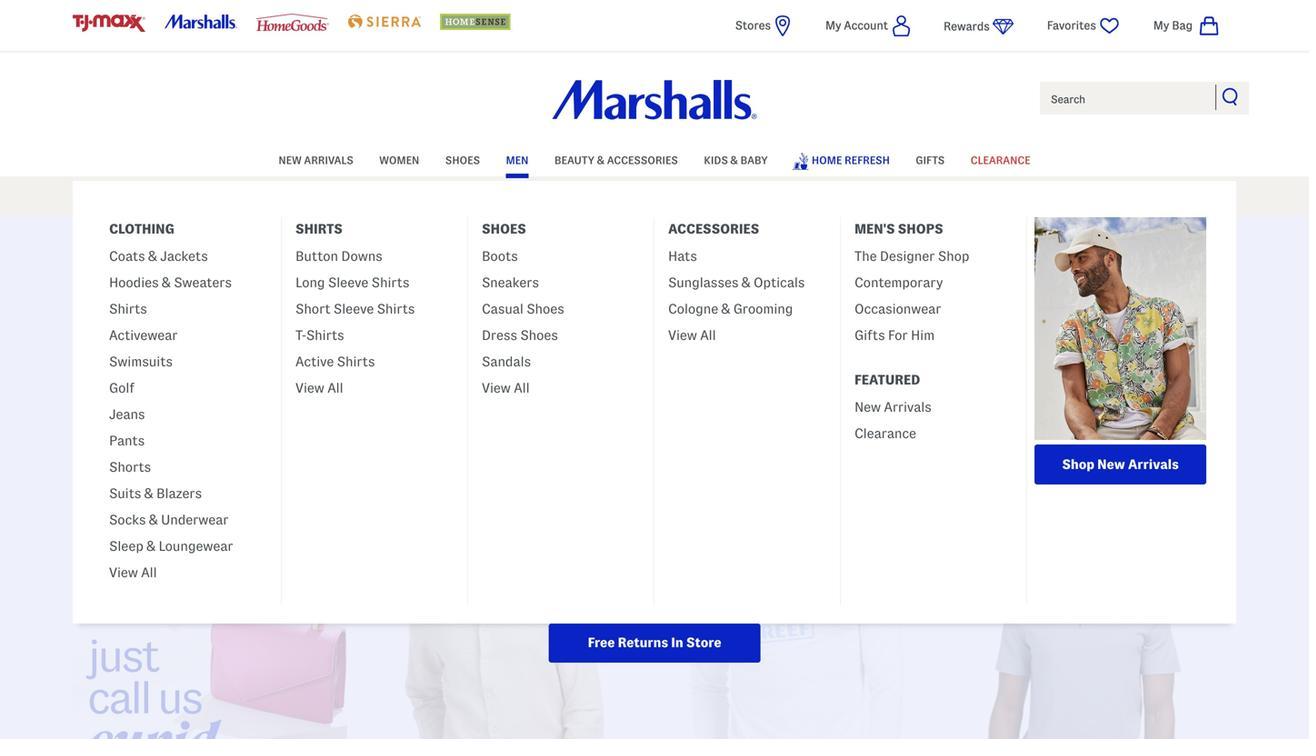 Task type: locate. For each thing, give the bounding box(es) containing it.
accessories
[[607, 155, 678, 166], [668, 221, 760, 236], [722, 316, 799, 331]]

product sorting navigation
[[73, 461, 1237, 511]]

0 vertical spatial sleeve
[[328, 275, 369, 290]]

1 horizontal spatial clothing
[[359, 316, 413, 331]]

1 vertical spatial new arrivals link
[[111, 306, 287, 341]]

0 horizontal spatial shop
[[938, 249, 970, 264]]

my bag
[[1154, 19, 1193, 32]]

sleep
[[109, 539, 144, 554]]

the designer shop
[[855, 249, 970, 264]]

2 vertical spatial clearance
[[855, 426, 917, 441]]

short sleeve shirts link
[[296, 294, 415, 320]]

featured up socks & underwear link
[[142, 474, 197, 489]]

2 vertical spatial new arrivals
[[855, 400, 932, 415]]

& right socks
[[149, 513, 158, 528]]

my account
[[826, 19, 889, 32]]

& right kids
[[731, 155, 738, 166]]

men link
[[506, 145, 529, 173]]

0 horizontal spatial gifts
[[855, 328, 885, 343]]

accessories down opticals
[[722, 316, 799, 331]]

navigation containing 1 / 10
[[1093, 461, 1237, 503]]

kids & baby link
[[704, 145, 768, 173]]

t-
[[296, 328, 306, 343]]

hoodies & sweaters link
[[109, 267, 232, 294]]

men up the items
[[628, 241, 682, 271]]

1 vertical spatial sleeve
[[334, 302, 374, 317]]

menu bar containing clothing
[[73, 144, 1237, 663]]

2 vertical spatial new arrivals link
[[855, 392, 932, 418]]

None submit
[[1222, 87, 1241, 106]]

shops up the designer shop link
[[898, 221, 944, 236]]

shops
[[898, 221, 944, 236], [928, 316, 967, 331]]

price:
[[873, 428, 910, 443]]

shoes up "dress shoes" link
[[527, 302, 565, 317]]

shirts up button
[[296, 221, 343, 236]]

0 vertical spatial clothing
[[109, 221, 174, 236]]

banner
[[0, 0, 1310, 663]]

sunglasses
[[668, 275, 739, 290]]

1 vertical spatial new arrivals
[[158, 316, 239, 331]]

& right sleep at the left
[[147, 539, 156, 554]]

shirts up active shirts link at the left of page
[[306, 328, 344, 343]]

sleep & loungewear
[[109, 539, 233, 554]]

featured
[[855, 372, 921, 387], [142, 474, 197, 489]]

gifts left for
[[855, 328, 885, 343]]

clothing down long sleeve shirts
[[359, 316, 413, 331]]

1 horizontal spatial featured
[[855, 372, 921, 387]]

sandals link
[[482, 347, 531, 373]]

1 vertical spatial featured
[[142, 474, 197, 489]]

new arrivals for clearance
[[855, 400, 932, 415]]

clearance inside featured 'group'
[[855, 426, 917, 441]]

0 vertical spatial accessories
[[607, 155, 678, 166]]

cologne & grooming link
[[668, 294, 793, 320]]

new arrivals left women
[[279, 155, 354, 166]]

0 vertical spatial shoes link
[[445, 145, 480, 173]]

featured group containing button downs
[[282, 241, 467, 410]]

gifts for him link
[[855, 320, 935, 347]]

sneakers link
[[482, 267, 539, 294]]

shop right designer
[[938, 249, 970, 264]]

short
[[296, 302, 331, 317]]

clothing up coats & jackets link
[[109, 221, 174, 236]]

1 my from the left
[[826, 19, 842, 32]]

shirts down hoodies
[[109, 302, 147, 317]]

none submit inside site search search field
[[1222, 87, 1241, 106]]

featured group for accessories
[[655, 241, 840, 357]]

featured group containing new arrivals
[[841, 392, 1027, 456]]

shoes
[[445, 155, 480, 166], [482, 221, 526, 236], [527, 302, 565, 317], [554, 316, 592, 331], [521, 328, 558, 343]]

gifts
[[916, 155, 945, 166], [855, 328, 885, 343]]

shop up 1
[[1063, 457, 1095, 472]]

menu bar inside banner
[[73, 144, 1237, 663]]

navigation inside product sorting navigation
[[1093, 461, 1237, 503]]

free returns in store
[[588, 635, 722, 650]]

0 vertical spatial featured
[[855, 372, 921, 387]]

1 horizontal spatial gifts
[[916, 155, 945, 166]]

men menu
[[73, 181, 1237, 663]]

featured group for shoes
[[468, 241, 654, 410]]

long
[[296, 275, 325, 290]]

new arrivals inside men menu
[[855, 400, 932, 415]]

gifts right 'refresh'
[[916, 155, 945, 166]]

& right coats
[[148, 249, 157, 264]]

men inside menu bar
[[506, 155, 529, 166]]

0 horizontal spatial clearance link
[[855, 418, 917, 445]]

/
[[1103, 472, 1110, 490]]

view all link
[[668, 320, 716, 347], [579, 353, 754, 388], [296, 373, 343, 399], [482, 373, 530, 399], [109, 558, 157, 584]]

sleeve
[[328, 275, 369, 290], [334, 302, 374, 317]]

new for women
[[279, 155, 302, 166]]

& down sunglasses & opticals
[[722, 302, 731, 317]]

my for my account
[[826, 19, 842, 32]]

1 vertical spatial accessories
[[668, 221, 760, 236]]

activewear link
[[109, 320, 178, 347]]

2 my from the left
[[1154, 19, 1170, 32]]

1 vertical spatial shops
[[928, 316, 967, 331]]

shirts down long sleeve shirts
[[377, 302, 415, 317]]

1 vertical spatial shoes link
[[485, 306, 661, 341]]

new arrivals link for clearance
[[855, 392, 932, 418]]

& for kids
[[731, 155, 738, 166]]

shirts right active
[[337, 354, 375, 369]]

0 horizontal spatial my
[[826, 19, 842, 32]]

0 horizontal spatial men
[[73, 229, 96, 241]]

accessories down marshalls home image
[[607, 155, 678, 166]]

linen blend beach long sleeve shirt image
[[364, 532, 638, 739]]

1 horizontal spatial clearance
[[971, 155, 1031, 166]]

0 horizontal spatial shoes link
[[445, 145, 480, 173]]

shorts link
[[109, 452, 151, 478]]

free returns in store link
[[549, 624, 761, 663]]

new arrivals down sweaters at the top left
[[158, 316, 239, 331]]

shop men's new arrivals image
[[1035, 217, 1207, 440]]

sleeve for short
[[334, 302, 374, 317]]

0 vertical spatial new arrivals link
[[279, 145, 354, 173]]

0 vertical spatial clearance link
[[971, 145, 1031, 173]]

shops inside shops link
[[928, 316, 967, 331]]

gifts link
[[916, 145, 945, 173]]

shop new arrivals link
[[1035, 445, 1207, 485]]

& right beauty
[[597, 155, 605, 166]]

clearance for 'clearance' link to the bottom
[[855, 426, 917, 441]]

activewear
[[109, 328, 178, 343]]

clearance
[[971, 155, 1031, 166], [1103, 316, 1166, 331], [855, 426, 917, 441]]

my left bag
[[1154, 19, 1170, 32]]

golf link
[[109, 373, 135, 399]]

free
[[588, 635, 615, 650]]

2 vertical spatial clearance link
[[855, 418, 917, 445]]

kids & baby
[[704, 155, 768, 166]]

& for beauty
[[597, 155, 605, 166]]

arrivals inside featured 'group'
[[884, 400, 932, 415]]

view
[[1169, 472, 1205, 490]]

1 / 10
[[1093, 472, 1131, 490]]

10
[[1114, 472, 1131, 490]]

hoodies
[[109, 275, 159, 290]]

shoes down casual shoes
[[521, 328, 558, 343]]

shoes up the boots link
[[482, 221, 526, 236]]

1 vertical spatial clothing
[[359, 316, 413, 331]]

baby
[[741, 155, 768, 166]]

downs
[[341, 249, 383, 264]]

& for suits
[[144, 486, 153, 501]]

men left beauty
[[506, 155, 529, 166]]

valentine's day image
[[73, 532, 347, 739]]

0 horizontal spatial clearance
[[855, 426, 917, 441]]

gifts inside gifts for him link
[[855, 328, 885, 343]]

shops right for
[[928, 316, 967, 331]]

new arrivals up the price: at right
[[855, 400, 932, 415]]

& inside "link"
[[742, 275, 751, 290]]

arrivals up price: all
[[884, 400, 932, 415]]

navigation
[[1093, 461, 1237, 503]]

coats & jackets
[[109, 249, 208, 264]]

sunglasses & opticals
[[668, 275, 805, 290]]

featured group containing coats & jackets
[[95, 241, 281, 595]]

my left "account"
[[826, 19, 842, 32]]

2 horizontal spatial clearance
[[1103, 316, 1166, 331]]

clothing inside "link"
[[359, 316, 413, 331]]

cologne & grooming
[[668, 302, 793, 317]]

loungewear
[[159, 539, 233, 554]]

t-shirts link
[[296, 320, 344, 347]]

shoes left men link
[[445, 155, 480, 166]]

shoes link inside menu bar
[[445, 145, 480, 173]]

new arrivals
[[279, 155, 354, 166], [158, 316, 239, 331], [855, 400, 932, 415]]

1 vertical spatial clearance link
[[1047, 306, 1222, 341]]

0 horizontal spatial featured
[[142, 474, 197, 489]]

underwear
[[161, 513, 229, 528]]

accessories up the "hats" link
[[668, 221, 760, 236]]

clearance for 'clearance' link to the right
[[1103, 316, 1166, 331]]

1 horizontal spatial my
[[1154, 19, 1170, 32]]

new
[[279, 155, 302, 166], [158, 316, 186, 331], [855, 400, 881, 415], [1098, 457, 1126, 472]]

2 horizontal spatial men
[[628, 241, 682, 271]]

my bag link
[[1154, 15, 1221, 37]]

new arrivals link
[[279, 145, 354, 173], [111, 306, 287, 341], [855, 392, 932, 418]]

shoes right casual
[[554, 316, 592, 331]]

0 vertical spatial gifts
[[916, 155, 945, 166]]

0 horizontal spatial clothing
[[109, 221, 174, 236]]

featured group containing the designer shop
[[841, 241, 1027, 357]]

new arrivals link left the women link
[[279, 145, 354, 173]]

new arrivals for women
[[279, 155, 354, 166]]

0 vertical spatial shops
[[898, 221, 944, 236]]

2 horizontal spatial new arrivals
[[855, 400, 932, 415]]

homegoods.com image
[[256, 14, 329, 31]]

1 horizontal spatial new arrivals
[[279, 155, 354, 166]]

arrivals down sweaters at the top left
[[189, 316, 239, 331]]

refresh
[[845, 155, 890, 166]]

designer
[[880, 249, 935, 264]]

accessories inside men menu
[[668, 221, 760, 236]]

new arrivals link up the price: at right
[[855, 392, 932, 418]]

size:
[[86, 428, 117, 443]]

1 horizontal spatial shoes link
[[485, 306, 661, 341]]

arrivals for clothing
[[189, 316, 239, 331]]

gorris stretch knit sweater polo image
[[946, 532, 1221, 739]]

contemporary
[[855, 275, 944, 290]]

arrivals left women
[[304, 155, 354, 166]]

marquee
[[0, 181, 1310, 217]]

0 vertical spatial shop
[[938, 249, 970, 264]]

active
[[296, 354, 334, 369]]

& up cologne & grooming link
[[742, 275, 751, 290]]

& for coats
[[148, 249, 157, 264]]

featured group containing boots
[[468, 241, 654, 410]]

1 horizontal spatial men
[[506, 155, 529, 166]]

hats
[[668, 249, 697, 264]]

featured down gifts for him
[[855, 372, 921, 387]]

0 horizontal spatial new arrivals
[[158, 316, 239, 331]]

men left coats & jackets link
[[73, 229, 96, 241]]

new arrivals for clothing
[[158, 316, 239, 331]]

& right suits on the left
[[144, 486, 153, 501]]

0 vertical spatial new arrivals
[[279, 155, 354, 166]]

& down coats & jackets
[[162, 275, 171, 290]]

1 vertical spatial clearance
[[1103, 316, 1166, 331]]

Search text field
[[1039, 80, 1251, 116]]

sleeve down long sleeve shirts
[[334, 302, 374, 317]]

featured group containing hats
[[655, 241, 840, 357]]

pants
[[109, 433, 145, 448]]

long sleeve shirts
[[296, 275, 410, 290]]

menu bar
[[73, 144, 1237, 663]]

featured group for featured
[[841, 392, 1027, 456]]

1 vertical spatial gifts
[[855, 328, 885, 343]]

sleeve up short sleeve shirts link
[[328, 275, 369, 290]]

featured group
[[95, 241, 281, 595], [282, 241, 467, 410], [468, 241, 654, 410], [655, 241, 840, 357], [841, 241, 1027, 357], [841, 392, 1027, 456]]

2 vertical spatial accessories
[[722, 316, 799, 331]]

beauty
[[555, 155, 595, 166]]

featured inside men menu
[[855, 372, 921, 387]]

casual shoes
[[482, 302, 565, 317]]

view
[[668, 328, 697, 343], [641, 363, 672, 378], [296, 381, 325, 396], [482, 381, 511, 396], [109, 565, 138, 580]]

2 horizontal spatial clearance link
[[1047, 306, 1222, 341]]

1 vertical spatial shop
[[1063, 457, 1095, 472]]

shoes link for clothing
[[485, 306, 661, 341]]

grooming
[[734, 302, 793, 317]]

casual shoes link
[[482, 294, 565, 320]]

& for sunglasses
[[742, 275, 751, 290]]

0 vertical spatial clearance
[[971, 155, 1031, 166]]

new arrivals link down sweaters at the top left
[[111, 306, 287, 341]]

view all link
[[1169, 472, 1228, 490]]

new arrivals link for women
[[279, 145, 354, 173]]



Task type: describe. For each thing, give the bounding box(es) containing it.
by:
[[118, 474, 139, 489]]

contemporary link
[[855, 267, 944, 294]]

men's shops
[[855, 221, 944, 236]]

new arrivals link for clothing
[[111, 306, 287, 341]]

shops link
[[860, 306, 1035, 341]]

jeans
[[109, 407, 145, 422]]

suits
[[109, 486, 141, 501]]

coats & jackets link
[[109, 241, 208, 267]]

new for clearance
[[855, 400, 881, 415]]

sweaters
[[174, 275, 232, 290]]

swimsuits
[[109, 354, 173, 369]]

arrivals for clearance
[[884, 400, 932, 415]]

clothing link
[[298, 306, 474, 341]]

button downs link
[[296, 241, 383, 267]]

dress shoes link
[[482, 320, 558, 347]]

occasionwear
[[855, 302, 942, 317]]

in
[[671, 635, 684, 650]]

men 1,684 items
[[619, 241, 690, 289]]

coats
[[109, 249, 145, 264]]

suits & blazers
[[109, 486, 202, 501]]

site search search field
[[1039, 80, 1251, 116]]

boots
[[482, 249, 518, 264]]

bag
[[1173, 19, 1193, 32]]

new inside shop new arrivals link
[[1098, 457, 1126, 472]]

blazers
[[156, 486, 202, 501]]

shirts link
[[109, 294, 147, 320]]

shorts
[[109, 460, 151, 475]]

featured group for shirts
[[282, 241, 467, 410]]

& for cologne
[[722, 302, 731, 317]]

sleeve for long
[[328, 275, 369, 290]]

gifts for gifts
[[916, 155, 945, 166]]

price: all
[[873, 428, 929, 443]]

sort
[[87, 474, 115, 489]]

dress
[[482, 328, 517, 343]]

clothing inside men menu
[[109, 221, 174, 236]]

sandals
[[482, 354, 531, 369]]

homesense.com image
[[440, 14, 513, 30]]

socks
[[109, 513, 146, 528]]

men inside men 1,684 items
[[628, 241, 682, 271]]

banner containing clothing
[[0, 0, 1310, 663]]

active shirts
[[296, 354, 375, 369]]

store
[[687, 635, 722, 650]]

accessories link
[[672, 306, 848, 341]]

jeans link
[[109, 399, 145, 426]]

long sleeve shirts link
[[296, 267, 410, 294]]

home refresh
[[812, 155, 890, 166]]

product pagination menu bar
[[1093, 461, 1237, 503]]

rewards
[[944, 20, 990, 33]]

gifts for him
[[855, 328, 935, 343]]

returns
[[618, 635, 669, 650]]

account
[[844, 19, 889, 32]]

shirts down the downs
[[372, 275, 410, 290]]

items
[[656, 274, 690, 289]]

home refresh link
[[792, 144, 890, 176]]

beauty & accessories
[[555, 155, 678, 166]]

the designer shop link
[[855, 241, 970, 267]]

opticals
[[754, 275, 805, 290]]

tjmaxx.com image
[[73, 15, 146, 32]]

clemons hooded rash guard shirt image
[[655, 532, 930, 739]]

featured group for clothing
[[95, 241, 281, 595]]

shoes inside 'link'
[[554, 316, 592, 331]]

gifts for gifts for him
[[855, 328, 885, 343]]

size: all
[[86, 428, 136, 443]]

& for hoodies
[[162, 275, 171, 290]]

marshalls home image
[[553, 80, 757, 120]]

stores
[[736, 19, 771, 32]]

casual
[[482, 302, 524, 317]]

sunglasses & opticals link
[[668, 267, 805, 294]]

view all
[[1169, 472, 1228, 490]]

the
[[855, 249, 877, 264]]

women
[[379, 155, 420, 166]]

my account link
[[826, 15, 911, 37]]

& for socks
[[149, 513, 158, 528]]

all
[[1208, 472, 1228, 490]]

sierra.com image
[[348, 15, 421, 28]]

button
[[296, 249, 338, 264]]

active shirts link
[[296, 347, 375, 373]]

featured group for men's shops
[[841, 241, 1027, 357]]

favorites
[[1048, 19, 1097, 32]]

favorites link
[[1048, 15, 1122, 37]]

my for my bag
[[1154, 19, 1170, 32]]

arrivals for women
[[304, 155, 354, 166]]

& for sleep
[[147, 539, 156, 554]]

shop new arrivals
[[1063, 457, 1179, 472]]

beauty & accessories link
[[555, 145, 678, 173]]

1 horizontal spatial shop
[[1063, 457, 1095, 472]]

new for clothing
[[158, 316, 186, 331]]

1
[[1093, 472, 1099, 490]]

shop inside featured 'group'
[[938, 249, 970, 264]]

marshalls.com image
[[165, 15, 237, 29]]

him
[[911, 328, 935, 343]]

1 horizontal spatial clearance link
[[971, 145, 1031, 173]]

for
[[888, 328, 908, 343]]

pants link
[[109, 426, 145, 452]]

boots link
[[482, 241, 518, 267]]

arrivals up 10
[[1129, 457, 1179, 472]]

t-shirts
[[296, 328, 344, 343]]

dress shoes
[[482, 328, 558, 343]]

home
[[812, 155, 843, 166]]

jackets
[[160, 249, 208, 264]]

shops inside men menu
[[898, 221, 944, 236]]

women link
[[379, 145, 420, 173]]

shoes link for women
[[445, 145, 480, 173]]

featured inside product sorting navigation
[[142, 474, 197, 489]]

short sleeve shirts
[[296, 302, 415, 317]]

suits & blazers link
[[109, 478, 202, 505]]

sort by: featured
[[87, 474, 197, 489]]

socks & underwear
[[109, 513, 229, 528]]



Task type: vqa. For each thing, say whether or not it's contained in the screenshot.
the top reveal
no



